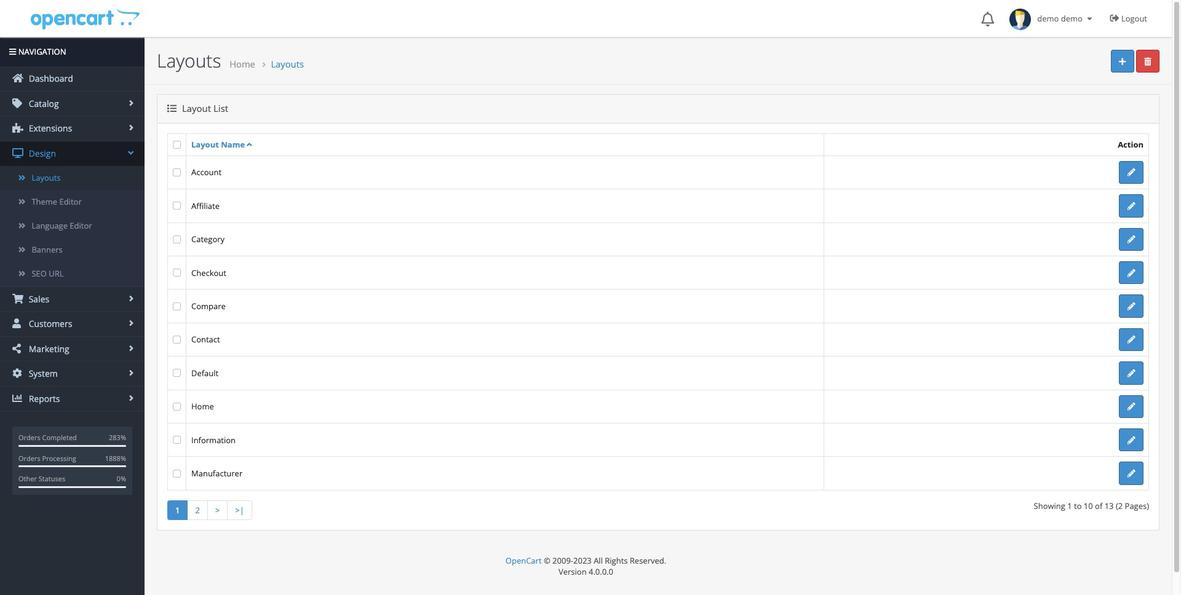 Task type: describe. For each thing, give the bounding box(es) containing it.
rights
[[605, 556, 628, 567]]

sign out alt image
[[1110, 14, 1120, 23]]

>
[[215, 505, 220, 516]]

sales link
[[0, 287, 145, 311]]

layout for layout list
[[182, 102, 211, 115]]

1 vertical spatial home
[[191, 401, 214, 412]]

10
[[1084, 501, 1093, 512]]

>| link
[[227, 501, 252, 521]]

marketing
[[26, 343, 69, 355]]

navigation
[[16, 46, 66, 57]]

theme editor link
[[0, 190, 145, 214]]

marketing link
[[0, 337, 145, 361]]

1 vertical spatial layouts link
[[0, 166, 145, 190]]

seo url
[[32, 268, 64, 280]]

edit image for manufacturer
[[1128, 470, 1136, 478]]

completed
[[42, 434, 77, 443]]

edit image for contact
[[1128, 336, 1136, 344]]

action
[[1118, 139, 1144, 150]]

reports link
[[0, 387, 145, 411]]

seo url link
[[0, 262, 145, 286]]

home image
[[12, 73, 23, 83]]

logout
[[1122, 13, 1148, 24]]

of
[[1095, 501, 1103, 512]]

>|
[[235, 505, 244, 516]]

customers
[[26, 318, 72, 330]]

theme editor
[[32, 196, 82, 207]]

design
[[26, 148, 56, 159]]

1 horizontal spatial layouts
[[157, 48, 221, 73]]

extensions
[[26, 123, 72, 134]]

edit image for home
[[1128, 403, 1136, 411]]

2023
[[574, 556, 592, 567]]

editor for theme editor
[[59, 196, 82, 207]]

language editor link
[[0, 214, 145, 238]]

opencart © 2009-2023 all rights reserved. version 4.0.0.0
[[506, 556, 667, 578]]

edit image for information
[[1128, 437, 1136, 445]]

reserved.
[[630, 556, 667, 567]]

showing
[[1034, 501, 1066, 512]]

opencart image
[[29, 7, 140, 30]]

information
[[191, 435, 236, 446]]

language
[[32, 220, 68, 231]]

system link
[[0, 362, 145, 386]]

to
[[1074, 501, 1082, 512]]

version
[[559, 567, 587, 578]]

logout link
[[1101, 0, 1160, 37]]

edit image for default
[[1128, 370, 1136, 378]]

catalog
[[26, 98, 59, 109]]

orders completed
[[18, 434, 77, 443]]

layout list
[[180, 102, 228, 115]]

demo demo image
[[1010, 9, 1031, 30]]

©
[[544, 556, 551, 567]]

2009-
[[553, 556, 574, 567]]

manufacturer
[[191, 468, 243, 479]]

caret down image
[[1085, 15, 1095, 23]]

demo demo link
[[1004, 0, 1101, 37]]

layouts for right layouts link
[[271, 58, 304, 70]]

delete image
[[1145, 58, 1152, 66]]

shopping cart image
[[12, 294, 23, 304]]

1 horizontal spatial layouts link
[[271, 58, 304, 70]]

banners
[[32, 244, 63, 255]]

list
[[214, 102, 228, 115]]

opencart
[[506, 556, 542, 567]]

default
[[191, 368, 219, 379]]

design link
[[0, 142, 145, 166]]

account
[[191, 167, 222, 178]]

catalog link
[[0, 92, 145, 116]]

url
[[49, 268, 64, 280]]

2 link
[[187, 501, 208, 521]]

2
[[195, 505, 200, 516]]

system
[[26, 368, 58, 380]]

statuses
[[39, 475, 65, 484]]

contact
[[191, 334, 220, 345]]

layout name
[[191, 139, 245, 150]]



Task type: vqa. For each thing, say whether or not it's contained in the screenshot.
2nd Edit image from the top of the page
yes



Task type: locate. For each thing, give the bounding box(es) containing it.
1 demo from the left
[[1038, 13, 1059, 24]]

user image
[[12, 319, 23, 329]]

edit image for affiliate
[[1128, 202, 1136, 210]]

add new image
[[1119, 58, 1126, 66]]

6 edit image from the top
[[1128, 470, 1136, 478]]

edit image for account
[[1128, 169, 1136, 177]]

2 orders from the top
[[18, 454, 40, 463]]

layouts link
[[271, 58, 304, 70], [0, 166, 145, 190]]

editor down the theme editor link
[[70, 220, 92, 231]]

4 edit image from the top
[[1128, 269, 1136, 277]]

opencart link
[[506, 556, 542, 567]]

0 vertical spatial editor
[[59, 196, 82, 207]]

0 horizontal spatial layouts link
[[0, 166, 145, 190]]

edit image for compare
[[1128, 303, 1136, 311]]

0 vertical spatial orders
[[18, 434, 40, 443]]

1888%
[[105, 454, 126, 463]]

1 left to
[[1068, 501, 1072, 512]]

edit image
[[1128, 169, 1136, 177], [1128, 202, 1136, 210], [1128, 236, 1136, 244], [1128, 269, 1136, 277], [1128, 370, 1136, 378], [1128, 470, 1136, 478]]

1 horizontal spatial home
[[230, 58, 255, 70]]

demo demo
[[1031, 13, 1085, 24]]

0 vertical spatial home
[[230, 58, 255, 70]]

bell image
[[982, 12, 995, 26]]

editor for language editor
[[70, 220, 92, 231]]

theme
[[32, 196, 57, 207]]

affiliate
[[191, 200, 220, 212]]

language editor
[[32, 220, 92, 231]]

list image
[[167, 104, 177, 113]]

name
[[221, 139, 245, 150]]

share alt image
[[12, 344, 23, 354]]

orders for orders processing
[[18, 454, 40, 463]]

edit image for checkout
[[1128, 269, 1136, 277]]

orders processing
[[18, 454, 76, 463]]

chart bar image
[[12, 394, 23, 404]]

layout left the "name"
[[191, 139, 219, 150]]

5 edit image from the top
[[1128, 370, 1136, 378]]

seo
[[32, 268, 47, 280]]

1 orders from the top
[[18, 434, 40, 443]]

orders up other
[[18, 454, 40, 463]]

reports
[[26, 393, 60, 405]]

1 edit image from the top
[[1128, 169, 1136, 177]]

layouts for bottommost layouts link
[[32, 172, 61, 183]]

(2
[[1116, 501, 1123, 512]]

0 vertical spatial layout
[[182, 102, 211, 115]]

1 left 2
[[175, 505, 180, 516]]

layouts link up theme editor
[[0, 166, 145, 190]]

layouts up theme
[[32, 172, 61, 183]]

layout left list
[[182, 102, 211, 115]]

dashboard
[[26, 73, 73, 84]]

banners link
[[0, 238, 145, 262]]

283%
[[109, 434, 126, 443]]

layout
[[182, 102, 211, 115], [191, 139, 219, 150]]

puzzle piece image
[[12, 123, 23, 133]]

layouts
[[157, 48, 221, 73], [271, 58, 304, 70], [32, 172, 61, 183]]

demo
[[1038, 13, 1059, 24], [1061, 13, 1083, 24]]

layouts right home link
[[271, 58, 304, 70]]

None checkbox
[[173, 141, 181, 149], [173, 202, 181, 210], [173, 303, 181, 311], [173, 369, 181, 377], [173, 470, 181, 478], [173, 141, 181, 149], [173, 202, 181, 210], [173, 303, 181, 311], [173, 369, 181, 377], [173, 470, 181, 478]]

other
[[18, 475, 37, 484]]

1 horizontal spatial demo
[[1061, 13, 1083, 24]]

compare
[[191, 301, 226, 312]]

showing 1 to 10 of 13 (2 pages)
[[1034, 501, 1150, 512]]

bars image
[[9, 48, 16, 56]]

0 horizontal spatial home
[[191, 401, 214, 412]]

1
[[1068, 501, 1072, 512], [175, 505, 180, 516]]

> link
[[207, 501, 228, 521]]

3 edit image from the top
[[1128, 236, 1136, 244]]

1 horizontal spatial 1
[[1068, 501, 1072, 512]]

demo right demo demo image
[[1038, 13, 1059, 24]]

3 edit image from the top
[[1128, 403, 1136, 411]]

2 demo from the left
[[1061, 13, 1083, 24]]

layout name link
[[191, 139, 252, 150]]

None checkbox
[[173, 169, 181, 177], [173, 236, 181, 244], [173, 269, 181, 277], [173, 336, 181, 344], [173, 403, 181, 411], [173, 436, 181, 444], [173, 169, 181, 177], [173, 236, 181, 244], [173, 269, 181, 277], [173, 336, 181, 344], [173, 403, 181, 411], [173, 436, 181, 444]]

13
[[1105, 501, 1114, 512]]

category
[[191, 234, 225, 245]]

sales
[[26, 293, 49, 305]]

2 edit image from the top
[[1128, 336, 1136, 344]]

home
[[230, 58, 255, 70], [191, 401, 214, 412]]

0 vertical spatial layouts link
[[271, 58, 304, 70]]

1 vertical spatial layout
[[191, 139, 219, 150]]

tag image
[[12, 98, 23, 108]]

layouts up 'layout list'
[[157, 48, 221, 73]]

4.0.0.0
[[589, 567, 614, 578]]

demo left caret down icon
[[1061, 13, 1083, 24]]

orders up orders processing
[[18, 434, 40, 443]]

0 horizontal spatial 1
[[175, 505, 180, 516]]

edit image for category
[[1128, 236, 1136, 244]]

orders for orders completed
[[18, 434, 40, 443]]

1 vertical spatial orders
[[18, 454, 40, 463]]

1 vertical spatial editor
[[70, 220, 92, 231]]

layouts link right home link
[[271, 58, 304, 70]]

dashboard link
[[0, 67, 145, 91]]

0 horizontal spatial demo
[[1038, 13, 1059, 24]]

4 edit image from the top
[[1128, 437, 1136, 445]]

cog image
[[12, 369, 23, 379]]

customers link
[[0, 312, 145, 336]]

1 edit image from the top
[[1128, 303, 1136, 311]]

pages)
[[1125, 501, 1150, 512]]

edit image
[[1128, 303, 1136, 311], [1128, 336, 1136, 344], [1128, 403, 1136, 411], [1128, 437, 1136, 445]]

desktop image
[[12, 148, 23, 158]]

2 edit image from the top
[[1128, 202, 1136, 210]]

processing
[[42, 454, 76, 463]]

editor
[[59, 196, 82, 207], [70, 220, 92, 231]]

0 horizontal spatial layouts
[[32, 172, 61, 183]]

2 horizontal spatial layouts
[[271, 58, 304, 70]]

orders
[[18, 434, 40, 443], [18, 454, 40, 463]]

other statuses
[[18, 475, 65, 484]]

extensions link
[[0, 117, 145, 141]]

0%
[[117, 475, 126, 484]]

editor up language editor link
[[59, 196, 82, 207]]

all
[[594, 556, 603, 567]]

checkout
[[191, 267, 226, 279]]

layout for layout name
[[191, 139, 219, 150]]

home link
[[230, 58, 255, 70]]



